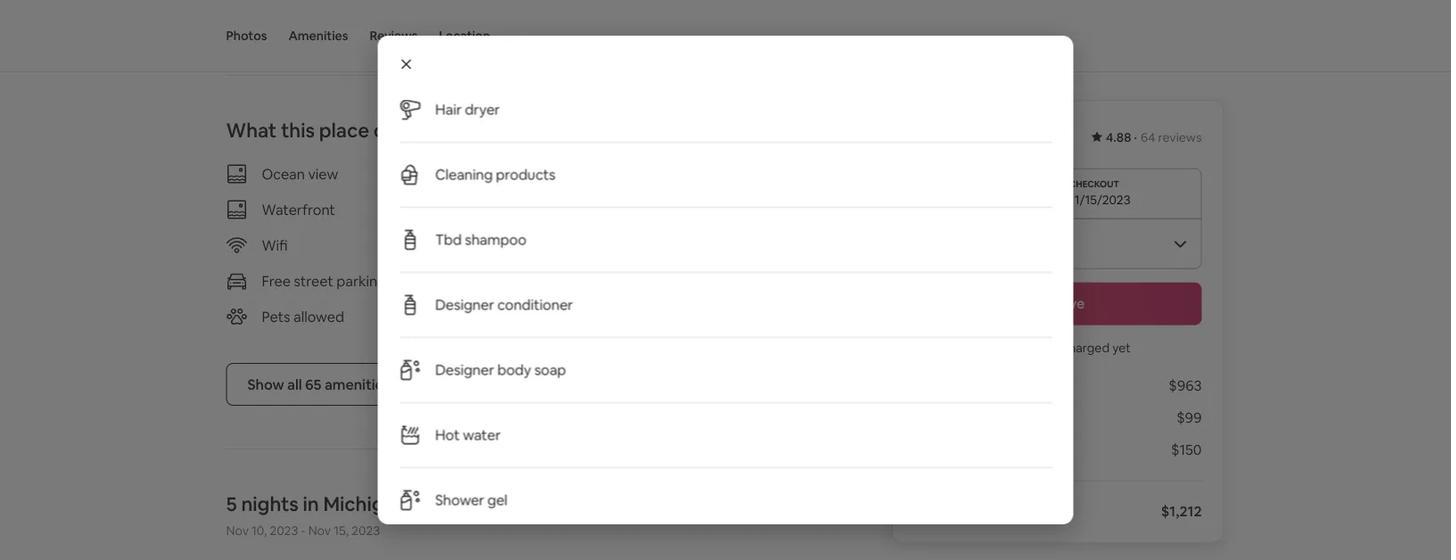 Task type: describe. For each thing, give the bounding box(es) containing it.
place
[[319, 117, 369, 143]]

amenities button
[[289, 0, 348, 71]]

$99
[[1177, 409, 1202, 427]]

be
[[1044, 339, 1059, 355]]

photos
[[226, 28, 267, 44]]

all
[[287, 375, 302, 393]]

free
[[262, 271, 291, 290]]

body
[[497, 361, 531, 379]]

-
[[301, 522, 306, 539]]

cameras
[[617, 307, 673, 325]]

reviews
[[370, 28, 418, 44]]

2 nov from the left
[[308, 522, 331, 539]]

private
[[560, 271, 605, 290]]

what
[[226, 117, 277, 143]]

city
[[411, 491, 449, 516]]

show all 65 amenities
[[248, 375, 390, 393]]

reviews button
[[370, 0, 418, 71]]

designer conditioner
[[435, 296, 573, 314]]

waterfront
[[262, 200, 335, 218]]

reviews
[[1158, 129, 1202, 145]]

hot water
[[435, 426, 500, 444]]

water
[[462, 426, 500, 444]]

$1,212
[[1161, 502, 1202, 520]]

gel
[[487, 491, 507, 509]]

5
[[226, 491, 237, 516]]

tub
[[634, 271, 657, 290]]

$150
[[1171, 441, 1202, 459]]

parking
[[337, 271, 386, 290]]

location button
[[439, 0, 490, 71]]

1 nov from the left
[[226, 522, 249, 539]]

free street parking
[[262, 271, 386, 290]]

tbd
[[435, 231, 461, 249]]

11/15/2023
[[1069, 191, 1131, 207]]

designer body soap
[[435, 361, 566, 379]]

products
[[496, 165, 555, 184]]

this
[[281, 117, 315, 143]]

soap
[[534, 361, 566, 379]]

hot
[[609, 271, 631, 290]]

dryer
[[464, 100, 500, 119]]

wifi
[[262, 236, 288, 254]]

cleaning products
[[435, 165, 555, 184]]

amenities
[[289, 28, 348, 44]]

photos button
[[226, 0, 267, 71]]

hot
[[435, 426, 459, 444]]



Task type: locate. For each thing, give the bounding box(es) containing it.
offers
[[374, 117, 428, 143]]

charged
[[1062, 339, 1110, 355]]

2 designer from the top
[[435, 361, 494, 379]]

15,
[[334, 522, 349, 539]]

64
[[1141, 129, 1155, 145]]

street
[[294, 271, 333, 290]]

0 horizontal spatial nov
[[226, 522, 249, 539]]

2023 right 15,
[[351, 522, 380, 539]]

10,
[[252, 522, 267, 539]]

ocean
[[262, 164, 305, 183]]

1 designer from the top
[[435, 296, 494, 314]]

private hot tub
[[560, 271, 657, 290]]

security
[[560, 307, 614, 325]]

you won't be charged yet
[[985, 339, 1131, 355]]

designer
[[435, 296, 494, 314], [435, 361, 494, 379]]

shower gel
[[435, 491, 507, 509]]

cleaning
[[435, 165, 492, 184]]

security cameras on property
[[560, 307, 755, 325]]

nov right -
[[308, 522, 331, 539]]

property
[[696, 307, 755, 325]]

kitchen
[[560, 200, 611, 218]]

in
[[303, 491, 319, 516]]

shampoo
[[465, 231, 526, 249]]

·
[[1134, 129, 1137, 145]]

$963
[[1169, 376, 1202, 395]]

allowed
[[293, 307, 344, 325]]

designer left body
[[435, 361, 494, 379]]

view
[[308, 164, 338, 183]]

yet
[[1112, 339, 1131, 355]]

nov
[[226, 522, 249, 539], [308, 522, 331, 539]]

on
[[676, 307, 693, 325]]

ocean view
[[262, 164, 338, 183]]

amenities
[[325, 375, 390, 393]]

2 2023 from the left
[[351, 522, 380, 539]]

$232
[[914, 122, 959, 148]]

you
[[985, 339, 1006, 355]]

reserve
[[1031, 294, 1085, 313]]

1 2023 from the left
[[270, 522, 298, 539]]

4.88
[[1106, 129, 1131, 145]]

shower
[[435, 491, 484, 509]]

65
[[305, 375, 322, 393]]

designer down the tbd shampoo
[[435, 296, 494, 314]]

designer for designer conditioner
[[435, 296, 494, 314]]

1 vertical spatial designer
[[435, 361, 494, 379]]

michigan
[[323, 491, 406, 516]]

show all 65 amenities button
[[226, 363, 412, 406]]

nights
[[241, 491, 299, 516]]

conditioner
[[497, 296, 573, 314]]

tbd shampoo
[[435, 231, 526, 249]]

designer for designer body soap
[[435, 361, 494, 379]]

$193
[[964, 122, 1007, 148]]

11/10/2023
[[925, 191, 987, 207]]

hair
[[435, 100, 461, 119]]

0 horizontal spatial 2023
[[270, 522, 298, 539]]

location
[[439, 28, 490, 44]]

reserve button
[[914, 282, 1202, 325]]

1 horizontal spatial 2023
[[351, 522, 380, 539]]

1 horizontal spatial nov
[[308, 522, 331, 539]]

what this place offers dialog
[[378, 29, 1073, 533]]

pets
[[262, 307, 290, 325]]

nov left '10,'
[[226, 522, 249, 539]]

4.88 · 64 reviews
[[1106, 129, 1202, 145]]

won't
[[1009, 339, 1041, 355]]

2023
[[270, 522, 298, 539], [351, 522, 380, 539]]

$232 $193 night
[[914, 122, 1045, 148]]

what this place offers
[[226, 117, 428, 143]]

5 nights in michigan city nov 10, 2023 - nov 15, 2023
[[226, 491, 449, 539]]

night
[[1011, 128, 1045, 146]]

hair dryer
[[435, 100, 500, 119]]

2023 left -
[[270, 522, 298, 539]]

0 vertical spatial designer
[[435, 296, 494, 314]]

pets allowed
[[262, 307, 344, 325]]

show
[[248, 375, 284, 393]]



Task type: vqa. For each thing, say whether or not it's contained in the screenshot.
Add guests button
no



